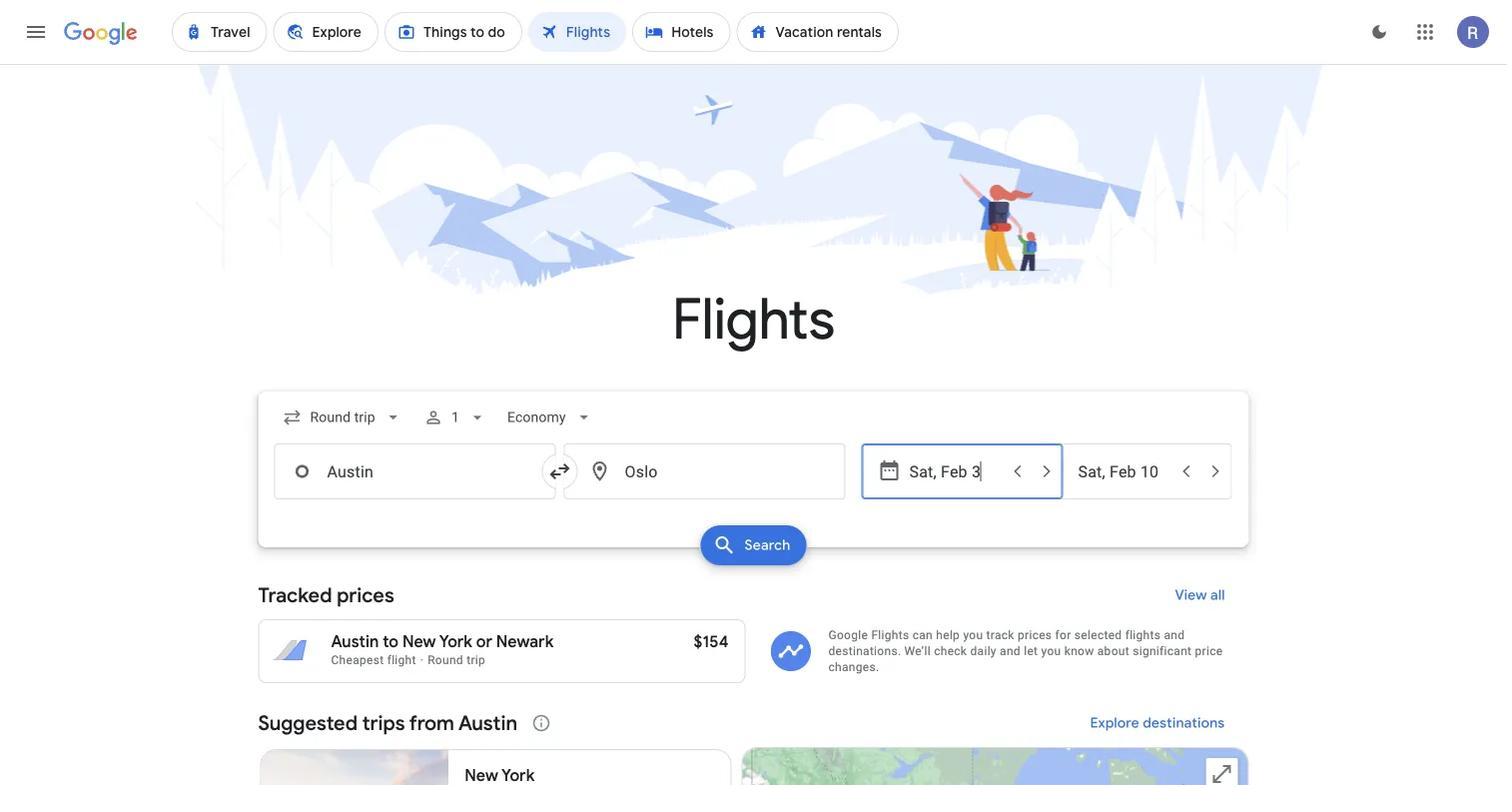 Task type: describe. For each thing, give the bounding box(es) containing it.
tracked prices region
[[258, 571, 1249, 683]]

significant
[[1133, 644, 1192, 658]]

destinations.
[[829, 644, 901, 658]]

search button
[[701, 525, 807, 565]]

prices inside the google flights can help you track prices for selected flights and destinations. we'll check daily and let you know about significant price changes.
[[1018, 628, 1052, 642]]

changes.
[[829, 660, 880, 674]]

change appearance image
[[1356, 8, 1404, 56]]

austin inside tracked prices region
[[331, 632, 379, 652]]

to
[[383, 632, 399, 652]]

search
[[745, 536, 791, 554]]

suggested trips from austin
[[258, 710, 518, 736]]

view all
[[1175, 586, 1225, 604]]

price
[[1195, 644, 1223, 658]]

we'll
[[905, 644, 931, 658]]

main menu image
[[24, 20, 48, 44]]

flight
[[387, 653, 416, 667]]

know
[[1065, 644, 1094, 658]]

daily
[[971, 644, 997, 658]]

explore destinations
[[1091, 714, 1225, 732]]

can
[[913, 628, 933, 642]]

new
[[403, 632, 436, 652]]

tracked
[[258, 582, 332, 608]]

flights inside the google flights can help you track prices for selected flights and destinations. we'll check daily and let you know about significant price changes.
[[872, 628, 910, 642]]

austin inside region
[[458, 710, 518, 736]]

google flights can help you track prices for selected flights and destinations. we'll check daily and let you know about significant price changes.
[[829, 628, 1223, 674]]

0 horizontal spatial and
[[1000, 644, 1021, 658]]

explore
[[1091, 714, 1140, 732]]

flights
[[1126, 628, 1161, 642]]

0 vertical spatial you
[[963, 628, 983, 642]]

1
[[451, 409, 459, 426]]

check
[[934, 644, 967, 658]]

destinations
[[1143, 714, 1225, 732]]

cheapest flight
[[331, 653, 416, 667]]

selected
[[1075, 628, 1122, 642]]



Task type: vqa. For each thing, say whether or not it's contained in the screenshot.
the left  icon
no



Task type: locate. For each thing, give the bounding box(es) containing it.
austin right from
[[458, 710, 518, 736]]

prices
[[337, 582, 394, 608], [1018, 628, 1052, 642]]

0 horizontal spatial flights
[[672, 284, 835, 355]]

Departure text field
[[910, 445, 1002, 499]]

0 horizontal spatial you
[[963, 628, 983, 642]]

you
[[963, 628, 983, 642], [1042, 644, 1061, 658]]

1 vertical spatial flights
[[872, 628, 910, 642]]

1 vertical spatial austin
[[458, 710, 518, 736]]

track
[[987, 628, 1015, 642]]

trip
[[467, 653, 486, 667]]

0 vertical spatial flights
[[672, 284, 835, 355]]

you up the "daily" on the bottom right of page
[[963, 628, 983, 642]]

google
[[829, 628, 868, 642]]

1 vertical spatial and
[[1000, 644, 1021, 658]]

suggested
[[258, 710, 358, 736]]

austin to new york or newark
[[331, 632, 554, 652]]

about
[[1098, 644, 1130, 658]]

prices up the to
[[337, 582, 394, 608]]

$154
[[694, 632, 729, 652]]

let
[[1024, 644, 1038, 658]]

prices up "let"
[[1018, 628, 1052, 642]]

0 vertical spatial prices
[[337, 582, 394, 608]]

tracked prices
[[258, 582, 394, 608]]

None text field
[[274, 444, 556, 500], [564, 444, 846, 500], [274, 444, 556, 500], [564, 444, 846, 500]]

Return text field
[[1078, 445, 1170, 499]]

flights
[[672, 284, 835, 355], [872, 628, 910, 642]]

 image inside tracked prices region
[[420, 653, 424, 667]]

trips
[[362, 710, 405, 736]]

1 button
[[415, 394, 495, 442]]

1 vertical spatial you
[[1042, 644, 1061, 658]]

cheapest
[[331, 653, 384, 667]]

newark
[[496, 632, 554, 652]]

help
[[936, 628, 960, 642]]

suggested trips from austin region
[[258, 699, 1249, 785]]

and
[[1164, 628, 1185, 642], [1000, 644, 1021, 658]]

round
[[428, 653, 463, 667]]

Flight search field
[[242, 392, 1265, 571]]

0 horizontal spatial austin
[[331, 632, 379, 652]]

you down for
[[1042, 644, 1061, 658]]

view
[[1175, 586, 1207, 604]]

for
[[1056, 628, 1072, 642]]

austin up cheapest
[[331, 632, 379, 652]]

from
[[409, 710, 454, 736]]

154 US dollars text field
[[694, 632, 729, 652]]

1 horizontal spatial austin
[[458, 710, 518, 736]]

1 horizontal spatial prices
[[1018, 628, 1052, 642]]

0 horizontal spatial prices
[[337, 582, 394, 608]]

1 horizontal spatial and
[[1164, 628, 1185, 642]]

1 horizontal spatial you
[[1042, 644, 1061, 658]]

 image
[[420, 653, 424, 667]]

None field
[[274, 400, 411, 436], [499, 400, 602, 436], [274, 400, 411, 436], [499, 400, 602, 436]]

all
[[1211, 586, 1225, 604]]

0 vertical spatial and
[[1164, 628, 1185, 642]]

explore destinations button
[[1067, 699, 1249, 747]]

swap origin and destination. image
[[548, 460, 572, 484]]

1 horizontal spatial flights
[[872, 628, 910, 642]]

york
[[439, 632, 473, 652]]

austin
[[331, 632, 379, 652], [458, 710, 518, 736]]

round trip
[[428, 653, 486, 667]]

1 vertical spatial prices
[[1018, 628, 1052, 642]]

or
[[476, 632, 492, 652]]

and down track
[[1000, 644, 1021, 658]]

and up significant
[[1164, 628, 1185, 642]]

0 vertical spatial austin
[[331, 632, 379, 652]]



